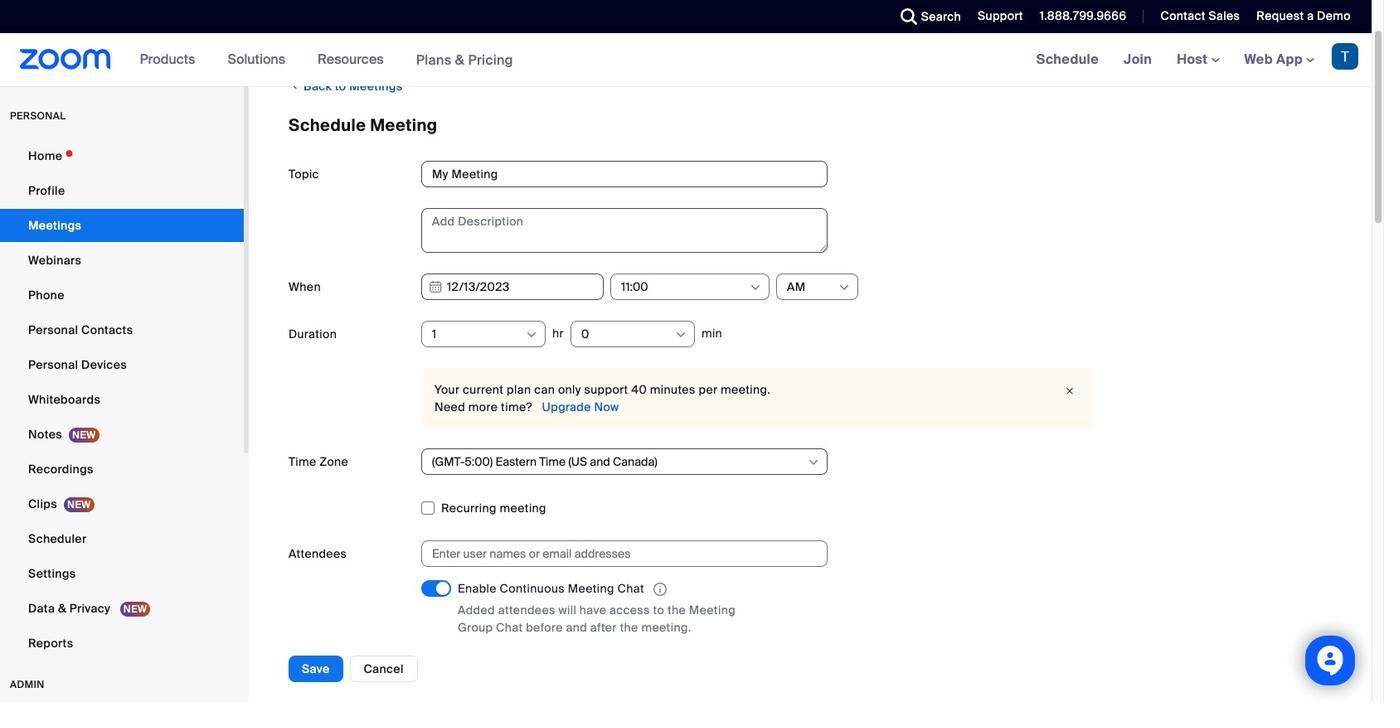 Task type: vqa. For each thing, say whether or not it's contained in the screenshot.
Tabs of all whiteboard page 'tab list'
no



Task type: describe. For each thing, give the bounding box(es) containing it.
topic
[[289, 167, 319, 182]]

search
[[922, 9, 962, 24]]

upgrade now link
[[539, 400, 620, 415]]

show options image
[[525, 329, 539, 342]]

plans & pricing
[[416, 51, 514, 68]]

devices
[[81, 358, 127, 373]]

hr
[[553, 326, 564, 341]]

current
[[463, 383, 504, 397]]

1.888.799.9666 button up "schedule" link
[[1040, 8, 1127, 23]]

zoom logo image
[[20, 49, 111, 70]]

per
[[699, 383, 718, 397]]

& for privacy
[[58, 602, 66, 617]]

a
[[1308, 8, 1315, 23]]

reports link
[[0, 627, 244, 660]]

notes
[[28, 427, 62, 442]]

clips
[[28, 497, 57, 512]]

personal contacts
[[28, 323, 133, 338]]

select start time text field
[[621, 275, 748, 300]]

request a demo
[[1257, 8, 1352, 23]]

only
[[558, 383, 581, 397]]

will
[[559, 603, 577, 618]]

am
[[787, 280, 806, 295]]

schedule for schedule meeting
[[289, 115, 366, 136]]

plans
[[416, 51, 452, 68]]

recurring meeting
[[441, 501, 547, 516]]

meeting id
[[289, 664, 351, 679]]

cancel
[[364, 662, 404, 677]]

web
[[1245, 51, 1274, 68]]

group
[[458, 621, 493, 636]]

settings link
[[0, 558, 244, 591]]

recurring
[[441, 501, 497, 516]]

am button
[[787, 275, 837, 300]]

home
[[28, 149, 62, 163]]

personal devices
[[28, 358, 127, 373]]

attendees
[[498, 603, 556, 618]]

more
[[469, 400, 498, 415]]

pricing
[[468, 51, 514, 68]]

web app button
[[1245, 51, 1315, 68]]

your
[[435, 383, 460, 397]]

save button
[[289, 656, 343, 683]]

duration
[[289, 327, 337, 342]]

data & privacy link
[[0, 592, 244, 626]]

back to meetings link
[[289, 72, 403, 100]]

time zone
[[289, 455, 349, 470]]

1
[[432, 327, 437, 342]]

close image
[[1060, 383, 1080, 400]]

and
[[566, 621, 588, 636]]

personal for personal devices
[[28, 358, 78, 373]]

personal contacts link
[[0, 314, 244, 347]]

meetings link
[[0, 209, 244, 242]]

added attendees will have access to the meeting group chat before and after the meeting.
[[458, 603, 736, 636]]

time?
[[501, 400, 533, 415]]

1 vertical spatial the
[[620, 621, 639, 636]]

request
[[1257, 8, 1305, 23]]

back to meetings
[[301, 79, 403, 94]]

schedule for schedule
[[1037, 51, 1099, 68]]

support
[[978, 8, 1024, 23]]

0
[[582, 327, 590, 342]]

need
[[435, 400, 466, 415]]

products
[[140, 51, 195, 68]]

web app
[[1245, 51, 1303, 68]]

zone
[[320, 455, 349, 470]]

meetings inside "link"
[[350, 79, 403, 94]]

meeting id option group
[[422, 658, 1333, 685]]

webinars link
[[0, 244, 244, 277]]

scheduler
[[28, 532, 87, 547]]

product information navigation
[[127, 33, 526, 87]]

resources
[[318, 51, 384, 68]]

meetings navigation
[[1024, 33, 1372, 87]]

whiteboards
[[28, 392, 101, 407]]

webinars
[[28, 253, 81, 268]]

upgrade
[[542, 400, 591, 415]]

learn more about enable continuous meeting chat image
[[649, 583, 672, 598]]

profile
[[28, 183, 65, 198]]

products button
[[140, 33, 203, 86]]

whiteboards link
[[0, 383, 244, 417]]



Task type: locate. For each thing, give the bounding box(es) containing it.
1.888.799.9666
[[1040, 8, 1127, 23]]

1 horizontal spatial meetings
[[350, 79, 403, 94]]

reports
[[28, 636, 73, 651]]

privacy
[[70, 602, 110, 617]]

plan
[[507, 383, 531, 397]]

meeting. right per
[[721, 383, 771, 397]]

demo
[[1318, 8, 1352, 23]]

1 personal from the top
[[28, 323, 78, 338]]

settings
[[28, 567, 76, 582]]

the down learn more about enable continuous meeting chat "image"
[[668, 603, 686, 618]]

meeting left id
[[289, 664, 335, 679]]

meeting
[[370, 115, 438, 136], [568, 582, 615, 597], [689, 603, 736, 618], [289, 664, 335, 679]]

1 horizontal spatial the
[[668, 603, 686, 618]]

meeting. inside your current plan can only support 40 minutes per meeting. need more time? upgrade now
[[721, 383, 771, 397]]

0 vertical spatial personal
[[28, 323, 78, 338]]

left image
[[289, 77, 301, 94]]

1 button
[[432, 322, 524, 347]]

to down learn more about enable continuous meeting chat "image"
[[654, 603, 665, 618]]

& inside the product information navigation
[[455, 51, 465, 68]]

chat down attendees
[[496, 621, 523, 636]]

when
[[289, 280, 321, 295]]

contact sales
[[1161, 8, 1241, 23]]

schedule link
[[1024, 33, 1112, 86]]

select time zone text field
[[432, 450, 807, 475]]

to inside back to meetings "link"
[[335, 79, 346, 94]]

40
[[632, 383, 647, 397]]

banner containing products
[[0, 33, 1372, 87]]

0 vertical spatial the
[[668, 603, 686, 618]]

app
[[1277, 51, 1303, 68]]

0 horizontal spatial meeting.
[[642, 621, 692, 636]]

enable
[[458, 582, 497, 597]]

1 vertical spatial meeting.
[[642, 621, 692, 636]]

schedule inside meetings "navigation"
[[1037, 51, 1099, 68]]

personal devices link
[[0, 348, 244, 382]]

phone link
[[0, 279, 244, 312]]

0 vertical spatial to
[[335, 79, 346, 94]]

can
[[534, 383, 555, 397]]

personal up 'whiteboards' on the bottom left
[[28, 358, 78, 373]]

resources button
[[318, 33, 391, 86]]

1 vertical spatial &
[[58, 602, 66, 617]]

1 horizontal spatial to
[[654, 603, 665, 618]]

contact sales link
[[1149, 0, 1245, 33], [1161, 8, 1241, 23]]

personal
[[10, 110, 66, 123]]

&
[[455, 51, 465, 68], [58, 602, 66, 617]]

personal menu menu
[[0, 139, 244, 662]]

notes link
[[0, 418, 244, 451]]

1.888.799.9666 button up 'join'
[[1028, 0, 1131, 33]]

the down access
[[620, 621, 639, 636]]

now
[[595, 400, 620, 415]]

cancel button
[[350, 656, 418, 683]]

meeting down back to meetings
[[370, 115, 438, 136]]

id
[[338, 664, 351, 679]]

profile picture image
[[1333, 43, 1359, 70]]

added
[[458, 603, 495, 618]]

enable continuous meeting chat
[[458, 582, 645, 597]]

Add Description text field
[[422, 208, 828, 253]]

1 horizontal spatial schedule
[[1037, 51, 1099, 68]]

to inside added attendees will have access to the meeting group chat before and after the meeting.
[[654, 603, 665, 618]]

scheduler link
[[0, 523, 244, 556]]

back
[[304, 79, 332, 94]]

personal
[[28, 323, 78, 338], [28, 358, 78, 373]]

schedule down back
[[289, 115, 366, 136]]

1 vertical spatial schedule
[[289, 115, 366, 136]]

1 vertical spatial personal
[[28, 358, 78, 373]]

host
[[1178, 51, 1212, 68]]

0 vertical spatial &
[[455, 51, 465, 68]]

your current plan can only support 40 minutes per meeting. need more time? upgrade now
[[435, 383, 771, 415]]

personal down the phone
[[28, 323, 78, 338]]

have
[[580, 603, 607, 618]]

& for pricing
[[455, 51, 465, 68]]

0 horizontal spatial &
[[58, 602, 66, 617]]

min
[[702, 326, 723, 341]]

Persistent Chat, enter email address,Enter user names or email addresses text field
[[432, 542, 802, 567]]

contacts
[[81, 323, 133, 338]]

meeting. down learn more about enable continuous meeting chat "image"
[[642, 621, 692, 636]]

banner
[[0, 33, 1372, 87]]

time
[[289, 455, 317, 470]]

0 horizontal spatial to
[[335, 79, 346, 94]]

& right plans
[[455, 51, 465, 68]]

after
[[591, 621, 617, 636]]

0 vertical spatial schedule
[[1037, 51, 1099, 68]]

contact
[[1161, 8, 1206, 23]]

chat inside application
[[618, 582, 645, 597]]

recordings link
[[0, 453, 244, 486]]

minutes
[[650, 383, 696, 397]]

schedule down 1.888.799.9666
[[1037, 51, 1099, 68]]

2 personal from the top
[[28, 358, 78, 373]]

0 horizontal spatial the
[[620, 621, 639, 636]]

0 vertical spatial meeting.
[[721, 383, 771, 397]]

0 horizontal spatial schedule
[[289, 115, 366, 136]]

1 vertical spatial to
[[654, 603, 665, 618]]

save
[[302, 662, 330, 677]]

data & privacy
[[28, 602, 113, 617]]

1 vertical spatial meetings
[[28, 218, 82, 233]]

chat inside added attendees will have access to the meeting group chat before and after the meeting.
[[496, 621, 523, 636]]

0 horizontal spatial chat
[[496, 621, 523, 636]]

0 horizontal spatial meetings
[[28, 218, 82, 233]]

enable continuous meeting chat application
[[458, 581, 773, 599]]

meetings inside personal menu menu
[[28, 218, 82, 233]]

chat up access
[[618, 582, 645, 597]]

schedule meeting
[[289, 115, 438, 136]]

0 button
[[582, 322, 674, 347]]

1 horizontal spatial meeting.
[[721, 383, 771, 397]]

clips link
[[0, 488, 244, 521]]

0 vertical spatial chat
[[618, 582, 645, 597]]

continuous
[[500, 582, 565, 597]]

meeting.
[[721, 383, 771, 397], [642, 621, 692, 636]]

0 vertical spatial meetings
[[350, 79, 403, 94]]

recordings
[[28, 462, 94, 477]]

meeting. inside added attendees will have access to the meeting group chat before and after the meeting.
[[642, 621, 692, 636]]

personal for personal contacts
[[28, 323, 78, 338]]

meeting right access
[[689, 603, 736, 618]]

join link
[[1112, 33, 1165, 86]]

join
[[1124, 51, 1153, 68]]

meeting
[[500, 501, 547, 516]]

meeting up have
[[568, 582, 615, 597]]

chat
[[618, 582, 645, 597], [496, 621, 523, 636]]

show options image
[[749, 281, 763, 295], [838, 281, 851, 295], [675, 329, 688, 342], [807, 456, 821, 470]]

solutions button
[[228, 33, 293, 86]]

Topic text field
[[422, 161, 828, 188]]

& inside personal menu menu
[[58, 602, 66, 617]]

1 vertical spatial chat
[[496, 621, 523, 636]]

access
[[610, 603, 650, 618]]

solutions
[[228, 51, 286, 68]]

& right data
[[58, 602, 66, 617]]

search button
[[888, 0, 966, 33]]

When text field
[[422, 274, 604, 300]]

profile link
[[0, 174, 244, 207]]

meeting inside added attendees will have access to the meeting group chat before and after the meeting.
[[689, 603, 736, 618]]

meeting inside application
[[568, 582, 615, 597]]

home link
[[0, 139, 244, 173]]

to right back
[[335, 79, 346, 94]]

host button
[[1178, 51, 1220, 68]]

1 horizontal spatial chat
[[618, 582, 645, 597]]

meetings down resources
[[350, 79, 403, 94]]

sales
[[1209, 8, 1241, 23]]

1 horizontal spatial &
[[455, 51, 465, 68]]

support link
[[966, 0, 1028, 33], [978, 8, 1024, 23]]

attendees
[[289, 547, 347, 562]]

data
[[28, 602, 55, 617]]

support
[[585, 383, 629, 397]]

meetings up the webinars
[[28, 218, 82, 233]]



